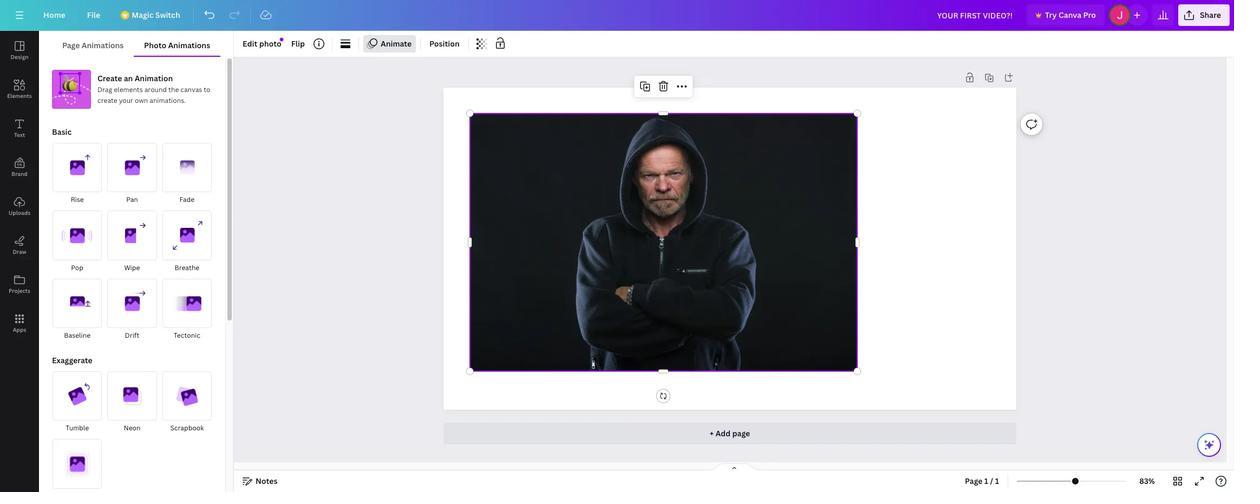 Task type: describe. For each thing, give the bounding box(es) containing it.
neon image
[[107, 372, 157, 421]]

elements
[[114, 85, 143, 94]]

an
[[124, 73, 133, 83]]

tectonic
[[174, 331, 200, 340]]

brand
[[12, 170, 27, 178]]

page 1 / 1
[[965, 476, 999, 486]]

around
[[144, 85, 167, 94]]

home link
[[35, 4, 74, 26]]

try canva pro button
[[1027, 4, 1105, 26]]

your
[[119, 96, 133, 105]]

tectonic button
[[162, 278, 212, 342]]

/
[[990, 476, 994, 486]]

drift image
[[107, 279, 157, 328]]

stomp image
[[53, 439, 102, 489]]

83%
[[1140, 476, 1155, 486]]

draw button
[[0, 226, 39, 265]]

canva assistant image
[[1203, 439, 1216, 452]]

side panel tab list
[[0, 31, 39, 343]]

magic
[[132, 10, 154, 20]]

photo animations
[[144, 40, 210, 50]]

83% button
[[1130, 473, 1165, 490]]

to
[[204, 85, 210, 94]]

exaggerate
[[52, 355, 92, 366]]

scrapbook button
[[162, 371, 212, 435]]

rise image
[[53, 143, 102, 192]]

tectonic image
[[162, 279, 212, 328]]

drag
[[97, 85, 112, 94]]

page
[[733, 428, 750, 439]]

file
[[87, 10, 100, 20]]

page animations
[[62, 40, 124, 50]]

page animations button
[[52, 35, 134, 56]]

brand button
[[0, 148, 39, 187]]

Design title text field
[[929, 4, 1023, 26]]

create
[[97, 96, 117, 105]]

pro
[[1084, 10, 1096, 20]]

animate
[[381, 38, 412, 49]]

flip button
[[287, 35, 309, 53]]

neon button
[[107, 371, 157, 435]]

pan
[[126, 195, 138, 204]]

apps
[[13, 326, 26, 334]]

pop image
[[53, 211, 102, 260]]

text button
[[0, 109, 39, 148]]

apps button
[[0, 304, 39, 343]]

notes
[[256, 476, 278, 486]]

edit photo
[[243, 38, 281, 49]]

home
[[43, 10, 65, 20]]

+
[[710, 428, 714, 439]]

uploads button
[[0, 187, 39, 226]]

position button
[[425, 35, 464, 53]]

wipe image
[[107, 211, 157, 260]]

scrapbook image
[[162, 372, 212, 421]]

wipe button
[[107, 210, 157, 274]]

drift
[[125, 331, 139, 340]]

tumble
[[66, 424, 89, 433]]

magic switch button
[[113, 4, 189, 26]]

photo
[[144, 40, 166, 50]]

try canva pro
[[1045, 10, 1096, 20]]

breathe
[[175, 263, 199, 272]]

1 1 from the left
[[985, 476, 989, 486]]



Task type: vqa. For each thing, say whether or not it's contained in the screenshot.
+
yes



Task type: locate. For each thing, give the bounding box(es) containing it.
share button
[[1179, 4, 1230, 26]]

pop
[[71, 263, 83, 272]]

0 horizontal spatial 1
[[985, 476, 989, 486]]

uploads
[[9, 209, 30, 217]]

fade button
[[162, 142, 212, 206]]

wipe
[[124, 263, 140, 272]]

+ add page
[[710, 428, 750, 439]]

rise
[[71, 195, 84, 204]]

2 animations from the left
[[168, 40, 210, 50]]

elements
[[7, 92, 32, 100]]

1 horizontal spatial animations
[[168, 40, 210, 50]]

breathe button
[[162, 210, 212, 274]]

photo animations button
[[134, 35, 220, 56]]

animations inside button
[[82, 40, 124, 50]]

edit photo button
[[238, 35, 286, 53]]

fade image
[[162, 143, 212, 192]]

animations right photo
[[168, 40, 210, 50]]

edit
[[243, 38, 257, 49]]

main menu bar
[[0, 0, 1234, 31]]

fade
[[180, 195, 195, 204]]

pan button
[[107, 142, 157, 206]]

animation
[[135, 73, 173, 83]]

add
[[716, 428, 731, 439]]

0 vertical spatial page
[[62, 40, 80, 50]]

page for page 1 / 1
[[965, 476, 983, 486]]

baseline button
[[52, 278, 103, 342]]

breathe image
[[162, 211, 212, 260]]

page inside button
[[62, 40, 80, 50]]

page for page animations
[[62, 40, 80, 50]]

drift button
[[107, 278, 157, 342]]

share
[[1200, 10, 1221, 20]]

1 vertical spatial page
[[965, 476, 983, 486]]

text
[[14, 131, 25, 139]]

elements button
[[0, 70, 39, 109]]

animations inside button
[[168, 40, 210, 50]]

design
[[11, 53, 28, 61]]

tumble button
[[52, 371, 103, 435]]

create
[[97, 73, 122, 83]]

own
[[135, 96, 148, 105]]

+ add page button
[[444, 423, 1017, 445]]

the
[[168, 85, 179, 94]]

page
[[62, 40, 80, 50], [965, 476, 983, 486]]

create an animation drag elements around the canvas to create your own animations.
[[97, 73, 210, 105]]

pop button
[[52, 210, 103, 274]]

baseline
[[64, 331, 91, 340]]

animations down file 'popup button' at the left of page
[[82, 40, 124, 50]]

page down home link
[[62, 40, 80, 50]]

magic switch
[[132, 10, 180, 20]]

animations for page animations
[[82, 40, 124, 50]]

0 horizontal spatial animations
[[82, 40, 124, 50]]

1 right /
[[995, 476, 999, 486]]

rise button
[[52, 142, 103, 206]]

animate button
[[363, 35, 416, 53]]

1 animations from the left
[[82, 40, 124, 50]]

design button
[[0, 31, 39, 70]]

1 left /
[[985, 476, 989, 486]]

draw
[[13, 248, 26, 256]]

1 horizontal spatial page
[[965, 476, 983, 486]]

try
[[1045, 10, 1057, 20]]

1 horizontal spatial 1
[[995, 476, 999, 486]]

show pages image
[[708, 463, 760, 472]]

basic
[[52, 127, 72, 137]]

position
[[430, 38, 460, 49]]

animations.
[[150, 96, 186, 105]]

animations for photo animations
[[168, 40, 210, 50]]

projects
[[9, 287, 30, 295]]

projects button
[[0, 265, 39, 304]]

baseline image
[[53, 279, 102, 328]]

switch
[[155, 10, 180, 20]]

photo
[[259, 38, 281, 49]]

file button
[[78, 4, 109, 26]]

flip
[[291, 38, 305, 49]]

page left /
[[965, 476, 983, 486]]

tumble image
[[53, 372, 102, 421]]

canvas
[[180, 85, 202, 94]]

1
[[985, 476, 989, 486], [995, 476, 999, 486]]

0 horizontal spatial page
[[62, 40, 80, 50]]

animations
[[82, 40, 124, 50], [168, 40, 210, 50]]

neon
[[124, 424, 141, 433]]

notes button
[[238, 473, 282, 490]]

2 1 from the left
[[995, 476, 999, 486]]

canva
[[1059, 10, 1082, 20]]

new image
[[280, 38, 283, 41]]

scrapbook
[[170, 424, 204, 433]]

pan image
[[107, 143, 157, 192]]



